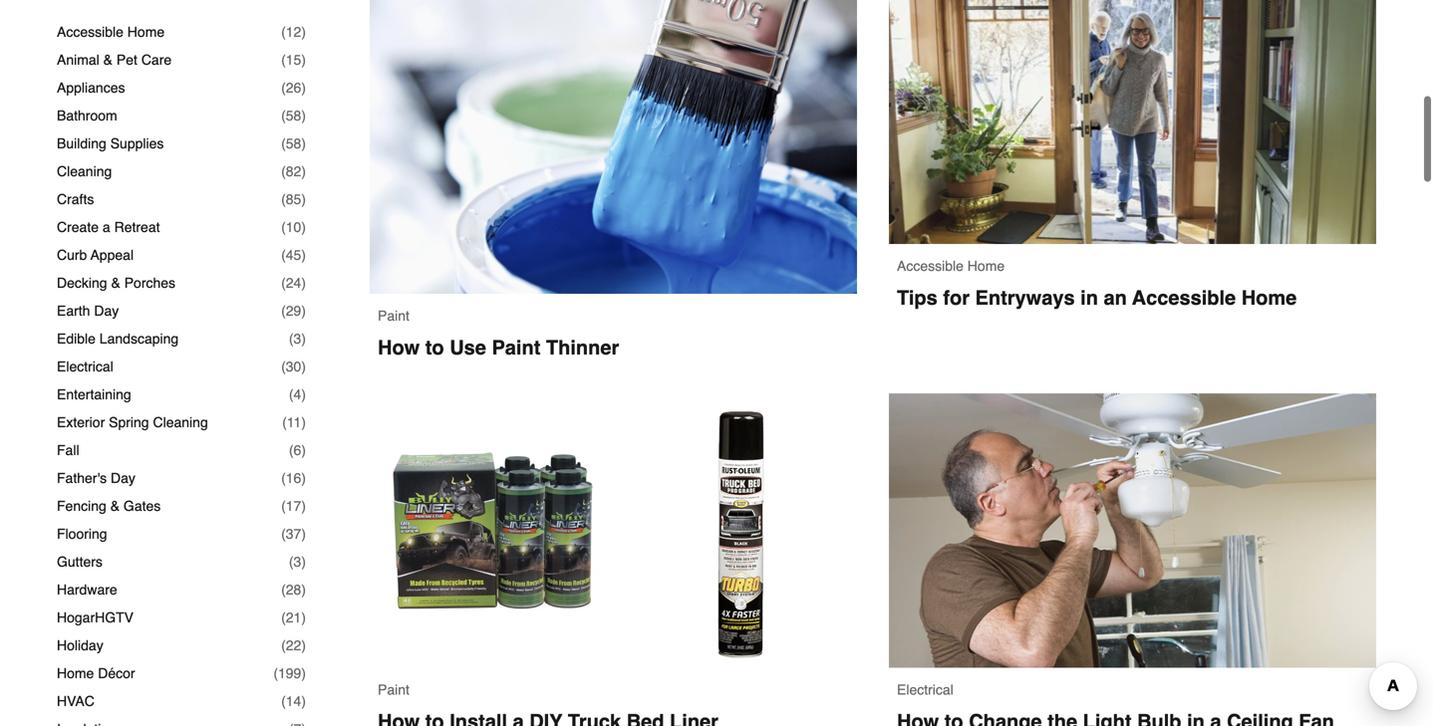 Task type: vqa. For each thing, say whether or not it's contained in the screenshot.
- to the top
no



Task type: locate. For each thing, give the bounding box(es) containing it.
) down 24
[[301, 303, 306, 319]]

( 29 )
[[281, 303, 306, 319]]

5 ) from the top
[[301, 136, 306, 152]]

day for father's day
[[111, 470, 135, 486]]

19 ) from the top
[[301, 526, 306, 542]]

& left gates
[[110, 498, 120, 514]]

2 vertical spatial paint
[[378, 682, 410, 698]]

37
[[286, 526, 301, 542]]

) down 17
[[301, 526, 306, 542]]

day up the fencing & gates on the left of page
[[111, 470, 135, 486]]

1 vertical spatial 3
[[294, 554, 301, 570]]

1 vertical spatial accessible home
[[897, 258, 1005, 274]]

thinner
[[546, 337, 619, 359]]

edible landscaping
[[57, 331, 179, 347]]

0 vertical spatial 3
[[294, 331, 301, 347]]

0 horizontal spatial accessible home
[[57, 24, 165, 40]]

) down 15
[[301, 80, 306, 96]]

( 3 ) up ( 30 )
[[289, 331, 306, 347]]

) up 11
[[301, 387, 306, 403]]

cleaning right spring
[[153, 415, 208, 431]]

( 3 ) for gutters
[[289, 554, 306, 570]]

0 vertical spatial accessible home
[[57, 24, 165, 40]]

)
[[301, 24, 306, 40], [301, 52, 306, 68], [301, 80, 306, 96], [301, 108, 306, 124], [301, 136, 306, 152], [301, 164, 306, 179], [301, 191, 306, 207], [301, 219, 306, 235], [301, 247, 306, 263], [301, 275, 306, 291], [301, 303, 306, 319], [301, 331, 306, 347], [301, 359, 306, 375], [301, 387, 306, 403], [301, 415, 306, 431], [301, 443, 306, 459], [301, 470, 306, 486], [301, 498, 306, 514], [301, 526, 306, 542], [301, 554, 306, 570], [301, 582, 306, 598], [301, 610, 306, 626], [301, 638, 306, 654], [301, 666, 306, 682], [301, 694, 306, 710]]

0 vertical spatial &
[[103, 52, 113, 68]]

( for electrical
[[281, 359, 286, 375]]

holiday
[[57, 638, 103, 654]]

0 vertical spatial ( 3 )
[[289, 331, 306, 347]]

tips
[[897, 287, 938, 310]]

58
[[286, 108, 301, 124], [286, 136, 301, 152]]

how
[[378, 337, 420, 359]]

) up the 21
[[301, 582, 306, 598]]

entertaining
[[57, 387, 131, 403]]

24
[[286, 275, 301, 291]]

) up 82
[[301, 136, 306, 152]]

paint
[[378, 308, 410, 324], [492, 337, 541, 359], [378, 682, 410, 698]]

0 vertical spatial paint
[[378, 308, 410, 324]]

day down decking & porches
[[94, 303, 119, 319]]

1 vertical spatial &
[[111, 275, 120, 291]]

( for edible landscaping
[[289, 331, 294, 347]]

) up the 85
[[301, 164, 306, 179]]

0 horizontal spatial cleaning
[[57, 164, 112, 179]]

3 ) from the top
[[301, 80, 306, 96]]

1 horizontal spatial accessible home
[[897, 258, 1005, 274]]

(
[[281, 24, 286, 40], [281, 52, 286, 68], [281, 80, 286, 96], [281, 108, 286, 124], [281, 136, 286, 152], [281, 164, 286, 179], [281, 191, 286, 207], [281, 219, 286, 235], [281, 247, 286, 263], [281, 275, 286, 291], [281, 303, 286, 319], [289, 331, 294, 347], [281, 359, 286, 375], [289, 387, 294, 403], [282, 415, 287, 431], [289, 443, 294, 459], [281, 470, 286, 486], [281, 498, 286, 514], [281, 526, 286, 542], [289, 554, 294, 570], [281, 582, 286, 598], [281, 610, 286, 626], [281, 638, 286, 654], [273, 666, 278, 682], [281, 694, 286, 710]]

accessible home
[[57, 24, 165, 40], [897, 258, 1005, 274]]

) for gutters
[[301, 554, 306, 570]]

accessible home for tips for entryways in an accessible home
[[897, 258, 1005, 274]]

) up 45
[[301, 219, 306, 235]]

2 ( 3 ) from the top
[[289, 554, 306, 570]]

22 ) from the top
[[301, 610, 306, 626]]

25 ) from the top
[[301, 694, 306, 710]]

6 ) from the top
[[301, 164, 306, 179]]

( for crafts
[[281, 191, 286, 207]]

1 3 from the top
[[294, 331, 301, 347]]

10 ) from the top
[[301, 275, 306, 291]]

) down 11
[[301, 443, 306, 459]]

) up ( 4 )
[[301, 359, 306, 375]]

) for animal & pet care
[[301, 52, 306, 68]]

( for decking & porches
[[281, 275, 286, 291]]

1 ) from the top
[[301, 24, 306, 40]]

1 vertical spatial day
[[111, 470, 135, 486]]

1 horizontal spatial electrical
[[897, 682, 954, 698]]

animal & pet care
[[57, 52, 172, 68]]

cleaning
[[57, 164, 112, 179], [153, 415, 208, 431]]

fencing
[[57, 498, 106, 514]]

landscaping
[[99, 331, 179, 347]]

earth
[[57, 303, 90, 319]]

3 up 28
[[294, 554, 301, 570]]

paint for a full truck bed liner kit and two cans of rust-oleum spray paint truck bed liners. image
[[378, 682, 410, 698]]

fencing & gates
[[57, 498, 161, 514]]

a
[[103, 219, 110, 235]]

cleaning down building
[[57, 164, 112, 179]]

gutters
[[57, 554, 103, 570]]

17 ) from the top
[[301, 470, 306, 486]]

( 10 )
[[281, 219, 306, 235]]

accessible up tips
[[897, 258, 964, 274]]

3 up ( 30 )
[[294, 331, 301, 347]]

) down the 21
[[301, 638, 306, 654]]

4
[[294, 387, 301, 403]]

( 4 )
[[289, 387, 306, 403]]

& down appeal
[[111, 275, 120, 291]]

1 58 from the top
[[286, 108, 301, 124]]

0 vertical spatial day
[[94, 303, 119, 319]]

( for curb appeal
[[281, 247, 286, 263]]

( 6 )
[[289, 443, 306, 459]]

1 vertical spatial cleaning
[[153, 415, 208, 431]]

13 ) from the top
[[301, 359, 306, 375]]

0 horizontal spatial electrical
[[57, 359, 113, 375]]

( for hardware
[[281, 582, 286, 598]]

30
[[286, 359, 301, 375]]

) down 16
[[301, 498, 306, 514]]

pet
[[117, 52, 137, 68]]

& for animal
[[103, 52, 113, 68]]

accessible home up the for
[[897, 258, 1005, 274]]

animal
[[57, 52, 99, 68]]

1 vertical spatial 58
[[286, 136, 301, 152]]

) for hvac
[[301, 694, 306, 710]]

12 ) from the top
[[301, 331, 306, 347]]

edible
[[57, 331, 96, 347]]

( for fall
[[289, 443, 294, 459]]

2 ) from the top
[[301, 52, 306, 68]]

14 ) from the top
[[301, 387, 306, 403]]

( for building supplies
[[281, 136, 286, 152]]

( for cleaning
[[281, 164, 286, 179]]

accessible right an
[[1132, 287, 1236, 310]]

0 vertical spatial electrical
[[57, 359, 113, 375]]

) down ( 4 )
[[301, 415, 306, 431]]

) down "22"
[[301, 666, 306, 682]]

21 ) from the top
[[301, 582, 306, 598]]

2 ( 58 ) from the top
[[281, 136, 306, 152]]

1 ( 58 ) from the top
[[281, 108, 306, 124]]

( 3 ) up 28
[[289, 554, 306, 570]]

22
[[286, 638, 301, 654]]

for
[[943, 287, 970, 310]]

appeal
[[91, 247, 134, 263]]

0 vertical spatial cleaning
[[57, 164, 112, 179]]

) up "( 29 )" at the top of the page
[[301, 275, 306, 291]]

1 vertical spatial ( 58 )
[[281, 136, 306, 152]]

1 ( 3 ) from the top
[[289, 331, 306, 347]]

( 58 )
[[281, 108, 306, 124], [281, 136, 306, 152]]

20 ) from the top
[[301, 554, 306, 570]]

24 ) from the top
[[301, 666, 306, 682]]

11
[[287, 415, 301, 431]]

23 ) from the top
[[301, 638, 306, 654]]

) for fencing & gates
[[301, 498, 306, 514]]

a man changing a lightbulb in a ceiling fan light. image
[[889, 394, 1376, 668]]

7 ) from the top
[[301, 191, 306, 207]]

( for entertaining
[[289, 387, 294, 403]]

0 vertical spatial 58
[[286, 108, 301, 124]]

1 vertical spatial ( 3 )
[[289, 554, 306, 570]]

porches
[[124, 275, 175, 291]]

) for flooring
[[301, 526, 306, 542]]

) for edible landscaping
[[301, 331, 306, 347]]

11 ) from the top
[[301, 303, 306, 319]]

1 vertical spatial electrical
[[897, 682, 954, 698]]

) for hardware
[[301, 582, 306, 598]]

) up ( 30 )
[[301, 331, 306, 347]]

accessible up animal
[[57, 24, 124, 40]]

0 vertical spatial accessible
[[57, 24, 124, 40]]

) up ( 22 )
[[301, 610, 306, 626]]

1 horizontal spatial accessible
[[897, 258, 964, 274]]

16 ) from the top
[[301, 443, 306, 459]]

day
[[94, 303, 119, 319], [111, 470, 135, 486]]

4 ) from the top
[[301, 108, 306, 124]]

2 vertical spatial &
[[110, 498, 120, 514]]

2 3 from the top
[[294, 554, 301, 570]]

15 ) from the top
[[301, 415, 306, 431]]

) up 28
[[301, 554, 306, 570]]

0 vertical spatial ( 58 )
[[281, 108, 306, 124]]

0 horizontal spatial accessible
[[57, 24, 124, 40]]

58 down ( 26 )
[[286, 108, 301, 124]]

( for home décor
[[273, 666, 278, 682]]

) up 10
[[301, 191, 306, 207]]

) up ( 15 )
[[301, 24, 306, 40]]

9 ) from the top
[[301, 247, 306, 263]]

( for create a retreat
[[281, 219, 286, 235]]

electrical
[[57, 359, 113, 375], [897, 682, 954, 698]]

( 3 )
[[289, 331, 306, 347], [289, 554, 306, 570]]

( 58 ) up 82
[[281, 136, 306, 152]]

( for flooring
[[281, 526, 286, 542]]

home
[[127, 24, 165, 40], [968, 258, 1005, 274], [1242, 287, 1297, 310], [57, 666, 94, 682]]

paint inside the paint link
[[378, 682, 410, 698]]

) for electrical
[[301, 359, 306, 375]]

) for fall
[[301, 443, 306, 459]]

2 vertical spatial accessible
[[1132, 287, 1236, 310]]

& left the pet
[[103, 52, 113, 68]]

8 ) from the top
[[301, 219, 306, 235]]

accessible home up animal & pet care
[[57, 24, 165, 40]]

1 vertical spatial accessible
[[897, 258, 964, 274]]

) down 199
[[301, 694, 306, 710]]

( for holiday
[[281, 638, 286, 654]]

) up 24
[[301, 247, 306, 263]]

in
[[1081, 287, 1098, 310]]

exterior
[[57, 415, 105, 431]]

) down ( 26 )
[[301, 108, 306, 124]]

paint link
[[370, 394, 857, 727]]

) up ( 26 )
[[301, 52, 306, 68]]

58 up 82
[[286, 136, 301, 152]]

( 24 )
[[281, 275, 306, 291]]

18 ) from the top
[[301, 498, 306, 514]]

2 58 from the top
[[286, 136, 301, 152]]

&
[[103, 52, 113, 68], [111, 275, 120, 291], [110, 498, 120, 514]]

) down ( 6 )
[[301, 470, 306, 486]]

accessible
[[57, 24, 124, 40], [897, 258, 964, 274], [1132, 287, 1236, 310]]

( 58 ) down ( 26 )
[[281, 108, 306, 124]]

( 82 )
[[281, 164, 306, 179]]



Task type: describe. For each thing, give the bounding box(es) containing it.
( 26 )
[[281, 80, 306, 96]]

( for hvac
[[281, 694, 286, 710]]

12
[[286, 24, 301, 40]]

2 horizontal spatial accessible
[[1132, 287, 1236, 310]]

) for appliances
[[301, 80, 306, 96]]

( for exterior spring cleaning
[[282, 415, 287, 431]]

care
[[141, 52, 172, 68]]

electrical inside electrical link
[[897, 682, 954, 698]]

) for home décor
[[301, 666, 306, 682]]

curb
[[57, 247, 87, 263]]

( for bathroom
[[281, 108, 286, 124]]

hvac
[[57, 694, 95, 710]]

decking & porches
[[57, 275, 175, 291]]

) for father's day
[[301, 470, 306, 486]]

a full truck bed liner kit and two cans of rust-oleum spray paint truck bed liners. image
[[370, 394, 857, 668]]

( for hogarhgtv
[[281, 610, 286, 626]]

29
[[286, 303, 301, 319]]

electrical link
[[889, 394, 1376, 727]]

hogarhgtv
[[57, 610, 134, 626]]

) for holiday
[[301, 638, 306, 654]]

( 11 )
[[282, 415, 306, 431]]

building
[[57, 136, 106, 152]]

( 30 )
[[281, 359, 306, 375]]

& for fencing
[[110, 498, 120, 514]]

( 16 )
[[281, 470, 306, 486]]

1 horizontal spatial cleaning
[[153, 415, 208, 431]]

( 37 )
[[281, 526, 306, 542]]

hardware
[[57, 582, 117, 598]]

( for gutters
[[289, 554, 294, 570]]

) for exterior spring cleaning
[[301, 415, 306, 431]]

) for entertaining
[[301, 387, 306, 403]]

199
[[278, 666, 301, 682]]

) for crafts
[[301, 191, 306, 207]]

bathroom
[[57, 108, 117, 124]]

21
[[286, 610, 301, 626]]

spring
[[109, 415, 149, 431]]

) for building supplies
[[301, 136, 306, 152]]

) for hogarhgtv
[[301, 610, 306, 626]]

close-up of a paintbrush dipped into a can of blue paint. image
[[370, 0, 857, 294]]

( for animal & pet care
[[281, 52, 286, 68]]

( 58 ) for bathroom
[[281, 108, 306, 124]]

curb appeal
[[57, 247, 134, 263]]

use
[[450, 337, 486, 359]]

accessible for (
[[57, 24, 124, 40]]

( 21 )
[[281, 610, 306, 626]]

( 12 )
[[281, 24, 306, 40]]

father's
[[57, 470, 107, 486]]

gates
[[124, 498, 161, 514]]

3 for gutters
[[294, 554, 301, 570]]

tips for entryways in an accessible home
[[897, 287, 1297, 310]]

58 for building supplies
[[286, 136, 301, 152]]

( 22 )
[[281, 638, 306, 654]]

( for earth day
[[281, 303, 286, 319]]

appliances
[[57, 80, 125, 96]]

( 14 )
[[281, 694, 306, 710]]

home décor
[[57, 666, 135, 682]]

) for cleaning
[[301, 164, 306, 179]]

day for earth day
[[94, 303, 119, 319]]

85
[[286, 191, 301, 207]]

58 for bathroom
[[286, 108, 301, 124]]

( 199 )
[[273, 666, 306, 682]]

16
[[286, 470, 301, 486]]

( for father's day
[[281, 470, 286, 486]]

( 45 )
[[281, 247, 306, 263]]

14
[[286, 694, 301, 710]]

flooring
[[57, 526, 107, 542]]

1 vertical spatial paint
[[492, 337, 541, 359]]

how to use paint thinner
[[378, 337, 619, 359]]

28
[[286, 582, 301, 598]]

building supplies
[[57, 136, 164, 152]]

( for fencing & gates
[[281, 498, 286, 514]]

entryways
[[975, 287, 1075, 310]]

) for earth day
[[301, 303, 306, 319]]

an
[[1104, 287, 1127, 310]]

17
[[286, 498, 301, 514]]

accessible for tips for entryways in an accessible home
[[897, 258, 964, 274]]

accessible home for (
[[57, 24, 165, 40]]

( 85 )
[[281, 191, 306, 207]]

26
[[286, 80, 301, 96]]

6
[[294, 443, 301, 459]]

& for decking
[[111, 275, 120, 291]]

crafts
[[57, 191, 94, 207]]

to
[[425, 337, 444, 359]]

décor
[[98, 666, 135, 682]]

create
[[57, 219, 99, 235]]

father's day
[[57, 470, 135, 486]]

decking
[[57, 275, 107, 291]]

( 17 )
[[281, 498, 306, 514]]

supplies
[[110, 136, 164, 152]]

3 for edible landscaping
[[294, 331, 301, 347]]

) for decking & porches
[[301, 275, 306, 291]]

) for bathroom
[[301, 108, 306, 124]]

10
[[286, 219, 301, 235]]

a man and a woman entering through the front door of a home. image
[[889, 0, 1376, 244]]

82
[[286, 164, 301, 179]]

( 28 )
[[281, 582, 306, 598]]

45
[[286, 247, 301, 263]]

( for appliances
[[281, 80, 286, 96]]

( 15 )
[[281, 52, 306, 68]]

exterior spring cleaning
[[57, 415, 208, 431]]

earth day
[[57, 303, 119, 319]]

fall
[[57, 443, 79, 459]]

) for curb appeal
[[301, 247, 306, 263]]

) for accessible home
[[301, 24, 306, 40]]

) for create a retreat
[[301, 219, 306, 235]]

retreat
[[114, 219, 160, 235]]

create a retreat
[[57, 219, 160, 235]]

15
[[286, 52, 301, 68]]

( 58 ) for building supplies
[[281, 136, 306, 152]]

paint for close-up of a paintbrush dipped into a can of blue paint. image
[[378, 308, 410, 324]]

( for accessible home
[[281, 24, 286, 40]]

( 3 ) for edible landscaping
[[289, 331, 306, 347]]



